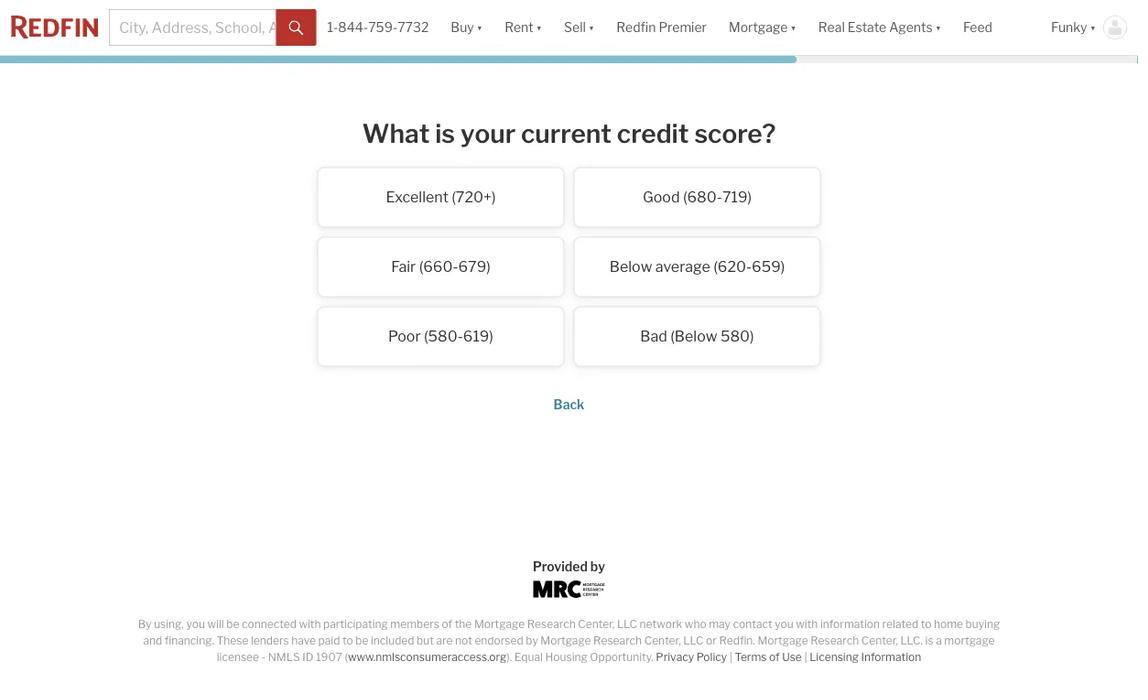 Task type: locate. For each thing, give the bounding box(es) containing it.
1 ▾ from the left
[[477, 20, 483, 35]]

3 ▾ from the left
[[589, 20, 595, 35]]

0 horizontal spatial by
[[526, 634, 538, 647]]

0 vertical spatial llc
[[617, 618, 637, 631]]

will
[[207, 618, 224, 631]]

by up mortgage research center image
[[591, 559, 605, 574]]

real
[[818, 20, 845, 35]]

1 horizontal spatial be
[[356, 634, 368, 647]]

1 horizontal spatial is
[[925, 634, 934, 647]]

provided
[[533, 559, 588, 574]]

id
[[302, 651, 314, 664]]

center, up information
[[861, 634, 898, 647]]

0 horizontal spatial you
[[186, 618, 205, 631]]

mortgage ▾ button
[[718, 0, 807, 55]]

llc up privacy policy link
[[683, 634, 704, 647]]

1-
[[327, 20, 338, 35]]

0 vertical spatial to
[[921, 618, 932, 631]]

0 horizontal spatial with
[[299, 618, 321, 631]]

▾ for funky ▾
[[1090, 20, 1096, 35]]

1 horizontal spatial you
[[775, 618, 794, 631]]

submit search image
[[289, 21, 303, 35]]

lenders
[[251, 634, 289, 647]]

2 | from the left
[[804, 651, 807, 664]]

0 vertical spatial of
[[442, 618, 452, 631]]

not
[[455, 634, 472, 647]]

2 horizontal spatial research
[[811, 634, 859, 647]]

with up have
[[299, 618, 321, 631]]

be up these
[[226, 618, 239, 631]]

0 vertical spatial is
[[435, 118, 455, 149]]

2 ▾ from the left
[[536, 20, 542, 35]]

what
[[362, 118, 430, 149]]

1 horizontal spatial with
[[796, 618, 818, 631]]

▾ right buy in the top left of the page
[[477, 20, 483, 35]]

2 with from the left
[[796, 618, 818, 631]]

but
[[417, 634, 434, 647]]

0 horizontal spatial |
[[730, 651, 732, 664]]

▾
[[477, 20, 483, 35], [536, 20, 542, 35], [589, 20, 595, 35], [791, 20, 796, 35], [935, 20, 941, 35], [1090, 20, 1096, 35]]

with
[[299, 618, 321, 631], [796, 618, 818, 631]]

agents
[[889, 20, 933, 35]]

1 vertical spatial of
[[769, 651, 780, 664]]

be
[[226, 618, 239, 631], [356, 634, 368, 647]]

6 ▾ from the left
[[1090, 20, 1096, 35]]

0 vertical spatial by
[[591, 559, 605, 574]]

connected
[[242, 618, 297, 631]]

research up licensing
[[811, 634, 859, 647]]

these
[[217, 634, 248, 647]]

bad
[[640, 327, 667, 345]]

mortgage up housing
[[541, 634, 591, 647]]

funky ▾
[[1051, 20, 1096, 35]]

▾ left real
[[791, 20, 796, 35]]

(680-
[[683, 188, 722, 206]]

is left a
[[925, 634, 934, 647]]

endorsed
[[475, 634, 523, 647]]

| right use
[[804, 651, 807, 664]]

what is your current credit score? option group
[[203, 167, 935, 376]]

mortgage
[[729, 20, 788, 35], [474, 618, 525, 631], [541, 634, 591, 647], [758, 634, 808, 647]]

0 horizontal spatial llc
[[617, 618, 637, 631]]

below
[[610, 258, 652, 276]]

research
[[527, 618, 576, 631], [593, 634, 642, 647], [811, 634, 859, 647]]

0 horizontal spatial to
[[342, 634, 353, 647]]

is left your
[[435, 118, 455, 149]]

what is your current credit score?
[[362, 118, 776, 149]]

1 horizontal spatial llc
[[683, 634, 704, 647]]

network
[[640, 618, 682, 631]]

0 horizontal spatial is
[[435, 118, 455, 149]]

1 horizontal spatial |
[[804, 651, 807, 664]]

you
[[186, 618, 205, 631], [775, 618, 794, 631]]

2 you from the left
[[775, 618, 794, 631]]

0 horizontal spatial be
[[226, 618, 239, 631]]

llc up opportunity.
[[617, 618, 637, 631]]

www.nmlsconsumeraccess.org
[[348, 651, 507, 664]]

1 vertical spatial is
[[925, 634, 934, 647]]

back
[[554, 397, 585, 413]]

to up (
[[342, 634, 353, 647]]

of left use
[[769, 651, 780, 664]]

real estate agents ▾ link
[[818, 0, 941, 55]]

center, down network
[[644, 634, 681, 647]]

be down participating
[[356, 634, 368, 647]]

average
[[655, 258, 710, 276]]

| down redfin.
[[730, 651, 732, 664]]

580)
[[721, 327, 754, 345]]

you right contact
[[775, 618, 794, 631]]

1 horizontal spatial research
[[593, 634, 642, 647]]

▾ right the funky
[[1090, 20, 1096, 35]]

equal
[[514, 651, 543, 664]]

buy ▾ button
[[451, 0, 483, 55]]

0 vertical spatial be
[[226, 618, 239, 631]]

using,
[[154, 618, 184, 631]]

1-844-759-7732
[[327, 20, 429, 35]]

(620-
[[714, 258, 752, 276]]

the
[[455, 618, 472, 631]]

mortgage left real
[[729, 20, 788, 35]]

▾ right rent
[[536, 20, 542, 35]]

opportunity.
[[590, 651, 654, 664]]

City, Address, School, Agent, ZIP search field
[[109, 9, 276, 46]]

-
[[262, 651, 266, 664]]

poor (580-619)
[[388, 327, 494, 345]]

who
[[685, 618, 707, 631]]

1 vertical spatial be
[[356, 634, 368, 647]]

use
[[782, 651, 802, 664]]

1907
[[316, 651, 342, 664]]

members
[[390, 618, 440, 631]]

policy
[[697, 651, 727, 664]]

1 horizontal spatial of
[[769, 651, 780, 664]]

7732
[[398, 20, 429, 35]]

below average (620-659)
[[610, 258, 785, 276]]

www.nmlsconsumeraccess.org ). equal housing opportunity. privacy policy | terms of use | licensing information
[[348, 651, 921, 664]]

mortgage up endorsed
[[474, 618, 525, 631]]

bad (below 580)
[[640, 327, 754, 345]]

of inside by using, you will be connected with participating members of the mortgage research center, llc network who may contact you with information related to home buying and financing. these lenders have paid to be included but are not endorsed by mortgage research center, llc or redfin. mortgage research center, llc. is a mortgage licensee - nmls id 1907 (
[[442, 618, 452, 631]]

credit score?
[[617, 118, 776, 149]]

of for members
[[442, 618, 452, 631]]

licensing information link
[[810, 651, 921, 664]]

0 horizontal spatial of
[[442, 618, 452, 631]]

(580-
[[424, 327, 463, 345]]

research up housing
[[527, 618, 576, 631]]

estate
[[848, 20, 887, 35]]

with up use
[[796, 618, 818, 631]]

research up opportunity.
[[593, 634, 642, 647]]

you up the financing.
[[186, 618, 205, 631]]

by up equal
[[526, 634, 538, 647]]

of left the
[[442, 618, 452, 631]]

4 ▾ from the left
[[791, 20, 796, 35]]

is
[[435, 118, 455, 149], [925, 634, 934, 647]]

1 vertical spatial by
[[526, 634, 538, 647]]

844-
[[338, 20, 368, 35]]

your
[[460, 118, 516, 149]]

▾ right agents
[[935, 20, 941, 35]]

▾ right 'sell'
[[589, 20, 595, 35]]

redfin.
[[719, 634, 755, 647]]

▾ for buy ▾
[[477, 20, 483, 35]]

1 vertical spatial to
[[342, 634, 353, 647]]

1 you from the left
[[186, 618, 205, 631]]

related
[[882, 618, 919, 631]]

llc
[[617, 618, 637, 631], [683, 634, 704, 647]]

sell
[[564, 20, 586, 35]]

to up llc.
[[921, 618, 932, 631]]

feed button
[[952, 0, 1040, 55]]

1 vertical spatial llc
[[683, 634, 704, 647]]

center, up opportunity.
[[578, 618, 615, 631]]



Task type: describe. For each thing, give the bounding box(es) containing it.
have
[[291, 634, 316, 647]]

by using, you will be connected with participating members of the mortgage research center, llc network who may contact you with information related to home buying and financing. these lenders have paid to be included but are not endorsed by mortgage research center, llc or redfin. mortgage research center, llc. is a mortgage licensee - nmls id 1907 (
[[138, 618, 1000, 664]]

2 horizontal spatial center,
[[861, 634, 898, 647]]

home
[[934, 618, 963, 631]]

rent ▾ button
[[505, 0, 542, 55]]

redfin premier
[[617, 20, 707, 35]]

terms
[[735, 651, 767, 664]]

terms of use link
[[735, 651, 802, 664]]

poor
[[388, 327, 421, 345]]

buy ▾
[[451, 20, 483, 35]]

licensing
[[810, 651, 859, 664]]

by inside by using, you will be connected with participating members of the mortgage research center, llc network who may contact you with information related to home buying and financing. these lenders have paid to be included but are not endorsed by mortgage research center, llc or redfin. mortgage research center, llc. is a mortgage licensee - nmls id 1907 (
[[526, 634, 538, 647]]

659)
[[752, 258, 785, 276]]

provided by
[[533, 559, 605, 574]]

financing.
[[165, 634, 214, 647]]

real estate agents ▾
[[818, 20, 941, 35]]

1 horizontal spatial by
[[591, 559, 605, 574]]

a
[[936, 634, 942, 647]]

sell ▾ button
[[553, 0, 606, 55]]

real estate agents ▾ button
[[807, 0, 952, 55]]

sell ▾
[[564, 20, 595, 35]]

mortgage
[[944, 634, 995, 647]]

nmls
[[268, 651, 300, 664]]

(720+)
[[452, 188, 496, 206]]

mortgage inside dropdown button
[[729, 20, 788, 35]]

buy
[[451, 20, 474, 35]]

and
[[143, 634, 162, 647]]

mortgage research center image
[[533, 581, 605, 598]]

housing
[[545, 651, 588, 664]]

excellent
[[386, 188, 449, 206]]

▾ for mortgage ▾
[[791, 20, 796, 35]]

funky
[[1051, 20, 1087, 35]]

current
[[521, 118, 612, 149]]

back button
[[554, 397, 585, 413]]

679)
[[458, 258, 491, 276]]

contact
[[733, 618, 773, 631]]

rent ▾ button
[[494, 0, 553, 55]]

759-
[[368, 20, 398, 35]]

is inside by using, you will be connected with participating members of the mortgage research center, llc network who may contact you with information related to home buying and financing. these lenders have paid to be included but are not endorsed by mortgage research center, llc or redfin. mortgage research center, llc. is a mortgage licensee - nmls id 1907 (
[[925, 634, 934, 647]]

).
[[507, 651, 512, 664]]

paid
[[318, 634, 340, 647]]

719)
[[722, 188, 752, 206]]

sell ▾ button
[[564, 0, 595, 55]]

▾ for sell ▾
[[589, 20, 595, 35]]

(660-
[[419, 258, 458, 276]]

0 horizontal spatial center,
[[578, 618, 615, 631]]

mortgage up use
[[758, 634, 808, 647]]

redfin premier button
[[606, 0, 718, 55]]

good
[[643, 188, 680, 206]]

may
[[709, 618, 731, 631]]

information
[[861, 651, 921, 664]]

▾ for rent ▾
[[536, 20, 542, 35]]

(
[[345, 651, 348, 664]]

included
[[371, 634, 414, 647]]

fair
[[391, 258, 416, 276]]

www.nmlsconsumeraccess.org link
[[348, 651, 507, 664]]

of for terms
[[769, 651, 780, 664]]

excellent (720+)
[[386, 188, 496, 206]]

rent ▾
[[505, 20, 542, 35]]

1 horizontal spatial center,
[[644, 634, 681, 647]]

(below
[[671, 327, 717, 345]]

619)
[[463, 327, 494, 345]]

1 horizontal spatial to
[[921, 618, 932, 631]]

information
[[820, 618, 880, 631]]

5 ▾ from the left
[[935, 20, 941, 35]]

privacy policy link
[[656, 651, 727, 664]]

mortgage ▾ button
[[729, 0, 796, 55]]

1 | from the left
[[730, 651, 732, 664]]

participating
[[323, 618, 388, 631]]

llc.
[[900, 634, 923, 647]]

0 horizontal spatial research
[[527, 618, 576, 631]]

1 with from the left
[[299, 618, 321, 631]]

are
[[436, 634, 453, 647]]

premier
[[659, 20, 707, 35]]

fair (660-679)
[[391, 258, 491, 276]]

or
[[706, 634, 717, 647]]

buying
[[966, 618, 1000, 631]]

good (680-719)
[[643, 188, 752, 206]]



Task type: vqa. For each thing, say whether or not it's contained in the screenshot.
Will at the bottom left
yes



